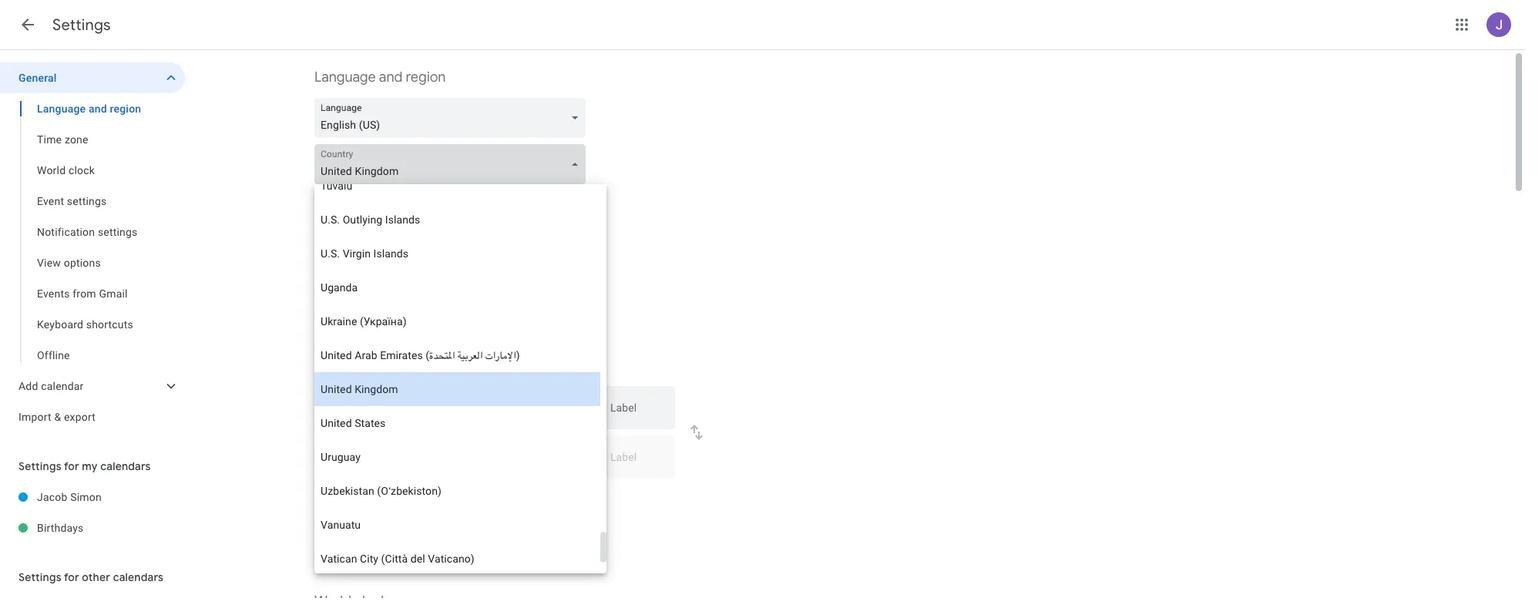 Task type: describe. For each thing, give the bounding box(es) containing it.
general tree item
[[0, 62, 185, 93]]

ukraine (україна) option
[[314, 304, 600, 338]]

group containing language and region
[[0, 93, 185, 371]]

view options
[[37, 257, 101, 269]]

uganda option
[[314, 271, 600, 304]]

google
[[409, 523, 438, 533]]

for for my
[[64, 459, 79, 473]]

Label for secondary time zone. text field
[[610, 452, 663, 473]]

language and region inside group
[[37, 103, 141, 115]]

Label for primary time zone. text field
[[610, 402, 663, 424]]

world
[[37, 164, 66, 177]]

zone up clock
[[65, 133, 88, 146]]

settings for notification settings
[[98, 226, 138, 238]]

region inside group
[[110, 103, 141, 115]]

0 horizontal spatial time
[[428, 362, 449, 374]]

event settings
[[37, 195, 107, 207]]

0 horizontal spatial time
[[37, 133, 62, 146]]

tree containing general
[[0, 62, 185, 432]]

jacob
[[37, 491, 67, 503]]

0 vertical spatial language and region
[[314, 69, 446, 86]]

from
[[73, 288, 96, 300]]

ask to update my primary time zone to current location
[[338, 491, 600, 503]]

tuvalu option
[[314, 169, 600, 203]]

u.s. virgin islands option
[[314, 237, 600, 271]]

notification
[[37, 226, 95, 238]]

calendar
[[41, 380, 84, 392]]

clock
[[69, 164, 95, 177]]

add calendar
[[18, 380, 84, 392]]

jacob simon
[[37, 491, 102, 503]]

uzbekistan (oʻzbekiston) option
[[314, 474, 600, 508]]

primary
[[424, 491, 460, 503]]

settings for other calendars
[[18, 570, 163, 584]]

zone up 'works'
[[487, 491, 510, 503]]

settings for settings for other calendars
[[18, 570, 61, 584]]

display secondary time zone
[[338, 362, 475, 374]]

event
[[37, 195, 64, 207]]

1 to from the left
[[358, 491, 368, 503]]

calendar
[[441, 523, 477, 533]]

1 horizontal spatial language
[[314, 69, 376, 86]]

language inside group
[[37, 103, 86, 115]]

world clock
[[37, 164, 95, 177]]

options
[[64, 257, 101, 269]]

for for other
[[64, 570, 79, 584]]

settings for settings for my calendars
[[18, 459, 61, 473]]

more
[[340, 523, 361, 533]]

shortcuts
[[86, 318, 133, 331]]

offline
[[37, 349, 70, 362]]

uruguay option
[[314, 440, 600, 474]]

1 horizontal spatial region
[[406, 69, 446, 86]]

gmail
[[99, 288, 128, 300]]

secondary
[[375, 362, 425, 374]]



Task type: vqa. For each thing, say whether or not it's contained in the screenshot.
Uruguay option
yes



Task type: locate. For each thing, give the bounding box(es) containing it.
ask
[[338, 491, 356, 503]]

learn
[[314, 523, 338, 533]]

0 vertical spatial time
[[37, 133, 62, 146]]

&
[[54, 411, 61, 423]]

united kingdom option
[[314, 372, 600, 406]]

for left other
[[64, 570, 79, 584]]

1 vertical spatial settings
[[18, 459, 61, 473]]

group
[[0, 93, 185, 371]]

time
[[428, 362, 449, 374], [463, 491, 484, 503]]

1 horizontal spatial language and region
[[314, 69, 446, 86]]

update
[[371, 491, 404, 503]]

keyboard
[[37, 318, 83, 331]]

1 vertical spatial time zone
[[314, 329, 378, 347]]

export
[[64, 411, 96, 423]]

1 horizontal spatial and
[[379, 69, 403, 86]]

1 horizontal spatial my
[[406, 491, 421, 503]]

1 vertical spatial time
[[314, 329, 345, 347]]

language
[[314, 69, 376, 86], [37, 103, 86, 115]]

1 vertical spatial language and region
[[37, 103, 141, 115]]

0 horizontal spatial language
[[37, 103, 86, 115]]

0 vertical spatial settings
[[52, 15, 111, 35]]

current
[[525, 491, 559, 503]]

1 vertical spatial my
[[406, 491, 421, 503]]

settings
[[67, 195, 107, 207], [98, 226, 138, 238]]

to left current
[[513, 491, 522, 503]]

calendars up jacob simon tree item
[[100, 459, 151, 473]]

0 vertical spatial time
[[428, 362, 449, 374]]

1 vertical spatial calendars
[[113, 570, 163, 584]]

time up display
[[314, 329, 345, 347]]

settings up options
[[98, 226, 138, 238]]

0 vertical spatial language
[[314, 69, 376, 86]]

1 vertical spatial for
[[64, 570, 79, 584]]

location
[[562, 491, 600, 503]]

language and region
[[314, 69, 446, 86], [37, 103, 141, 115]]

time zone
[[37, 133, 88, 146], [314, 329, 378, 347]]

2 for from the top
[[64, 570, 79, 584]]

time zone up display
[[314, 329, 378, 347]]

go back image
[[18, 15, 37, 34]]

calendars for settings for other calendars
[[113, 570, 163, 584]]

my up jacob simon tree item
[[82, 459, 98, 473]]

calendars for settings for my calendars
[[100, 459, 151, 473]]

settings down the birthdays
[[18, 570, 61, 584]]

1 horizontal spatial to
[[513, 491, 522, 503]]

settings for settings
[[52, 15, 111, 35]]

settings heading
[[52, 15, 111, 35]]

settings up the jacob
[[18, 459, 61, 473]]

to right ask
[[358, 491, 368, 503]]

time
[[37, 133, 62, 146], [314, 329, 345, 347]]

united states option
[[314, 406, 600, 440]]

1 vertical spatial and
[[89, 103, 107, 115]]

add
[[18, 380, 38, 392]]

u.s. outlying islands option
[[314, 203, 600, 237]]

and inside group
[[89, 103, 107, 115]]

birthdays link
[[37, 513, 185, 543]]

to
[[358, 491, 368, 503], [513, 491, 522, 503]]

works
[[479, 523, 504, 533]]

0 vertical spatial for
[[64, 459, 79, 473]]

united arab emirates (‫الإمارات العربية المتحدة‬‎) option
[[314, 338, 600, 372]]

0 vertical spatial calendars
[[100, 459, 151, 473]]

0 vertical spatial my
[[82, 459, 98, 473]]

1 vertical spatial language
[[37, 103, 86, 115]]

time zone up the world clock
[[37, 133, 88, 146]]

None field
[[314, 98, 592, 138], [314, 144, 592, 184], [314, 98, 592, 138], [314, 144, 592, 184]]

settings for event settings
[[67, 195, 107, 207]]

how
[[389, 523, 407, 533]]

learn more about how google calendar works across
[[314, 523, 537, 533]]

import
[[18, 411, 51, 423]]

settings for my calendars tree
[[0, 482, 185, 543]]

zone up display
[[348, 329, 378, 347]]

events from gmail
[[37, 288, 128, 300]]

2 to from the left
[[513, 491, 522, 503]]

1 for from the top
[[64, 459, 79, 473]]

events
[[37, 288, 70, 300]]

1 vertical spatial time
[[463, 491, 484, 503]]

tree
[[0, 62, 185, 432]]

jacob simon tree item
[[0, 482, 185, 513]]

0 horizontal spatial and
[[89, 103, 107, 115]]

simon
[[70, 491, 102, 503]]

vanuatu option
[[314, 508, 600, 542]]

1 horizontal spatial time
[[314, 329, 345, 347]]

time right primary
[[463, 491, 484, 503]]

settings for my calendars
[[18, 459, 151, 473]]

0 horizontal spatial region
[[110, 103, 141, 115]]

birthdays
[[37, 522, 84, 534]]

zone down ukraine (україна) option
[[452, 362, 475, 374]]

my
[[82, 459, 98, 473], [406, 491, 421, 503]]

my right update
[[406, 491, 421, 503]]

0 vertical spatial and
[[379, 69, 403, 86]]

settings
[[52, 15, 111, 35], [18, 459, 61, 473], [18, 570, 61, 584]]

for
[[64, 459, 79, 473], [64, 570, 79, 584]]

time up world
[[37, 133, 62, 146]]

display
[[338, 362, 372, 374]]

0 horizontal spatial to
[[358, 491, 368, 503]]

time zone inside group
[[37, 133, 88, 146]]

birthdays tree item
[[0, 513, 185, 543]]

1 vertical spatial region
[[110, 103, 141, 115]]

1 vertical spatial settings
[[98, 226, 138, 238]]

0 horizontal spatial language and region
[[37, 103, 141, 115]]

other
[[82, 570, 110, 584]]

0 horizontal spatial time zone
[[37, 133, 88, 146]]

region
[[406, 69, 446, 86], [110, 103, 141, 115]]

calendars right other
[[113, 570, 163, 584]]

general
[[18, 72, 57, 84]]

0 vertical spatial time zone
[[37, 133, 88, 146]]

settings right go back image
[[52, 15, 111, 35]]

1 horizontal spatial time
[[463, 491, 484, 503]]

zone
[[65, 133, 88, 146], [348, 329, 378, 347], [452, 362, 475, 374], [487, 491, 510, 503]]

2 vertical spatial settings
[[18, 570, 61, 584]]

vatican city (città del vaticano) option
[[314, 542, 600, 576]]

0 horizontal spatial my
[[82, 459, 98, 473]]

0 vertical spatial settings
[[67, 195, 107, 207]]

for up jacob simon on the bottom left
[[64, 459, 79, 473]]

settings up "notification settings"
[[67, 195, 107, 207]]

about
[[364, 523, 387, 533]]

keyboard shortcuts
[[37, 318, 133, 331]]

calendars
[[100, 459, 151, 473], [113, 570, 163, 584]]

0 vertical spatial region
[[406, 69, 446, 86]]

notification settings
[[37, 226, 138, 238]]

time right secondary
[[428, 362, 449, 374]]

1 horizontal spatial time zone
[[314, 329, 378, 347]]

and
[[379, 69, 403, 86], [89, 103, 107, 115]]

view
[[37, 257, 61, 269]]

across
[[507, 523, 534, 533]]

import & export
[[18, 411, 96, 423]]



